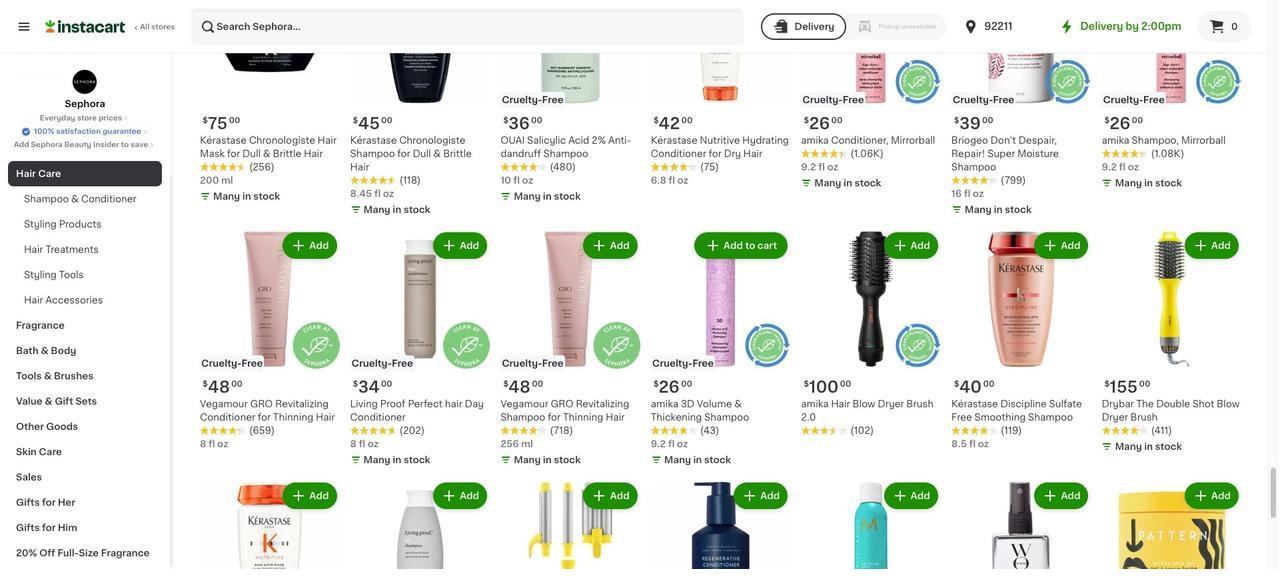 Task type: describe. For each thing, give the bounding box(es) containing it.
8.5
[[952, 440, 967, 449]]

cruelty- for amika conditioner, mirrorball
[[803, 95, 843, 104]]

(480)
[[550, 162, 576, 172]]

hair inside kérastase chronologiste shampoo for dull & brittle hair
[[350, 162, 369, 172]]

hair inside kérastase nutritive hydrating conditioner for dry hair
[[744, 149, 763, 158]]

sephora inside the add sephora beauty insider to save link
[[31, 141, 63, 149]]

20% off full-size fragrance link
[[8, 541, 162, 567]]

$ 42 00
[[654, 116, 693, 131]]

vegamour gro revitalizing shampoo for thinning hair
[[501, 400, 629, 423]]

shampoo inside kérastase chronologiste shampoo for dull & brittle hair
[[350, 149, 395, 158]]

1 vertical spatial tools
[[16, 372, 42, 381]]

shampoo & conditioner
[[24, 195, 137, 204]]

super
[[988, 149, 1016, 158]]

shampoo inside vegamour gro revitalizing shampoo for thinning hair
[[501, 413, 546, 423]]

cruelty- for amika 3d volume & thickening shampoo
[[652, 359, 693, 369]]

00 for vegamour gro revitalizing conditioner for thinning hair
[[231, 381, 243, 389]]

styling for styling tools
[[24, 271, 57, 280]]

care for hair care
[[38, 169, 61, 179]]

holiday
[[16, 119, 53, 128]]

$ 40 00
[[954, 380, 995, 395]]

40
[[960, 380, 982, 395]]

vegamour for shampoo
[[501, 400, 549, 409]]

10
[[501, 176, 511, 185]]

many for living proof perfect hair day conditioner
[[364, 456, 391, 465]]

oz for (659)
[[217, 440, 229, 449]]

anti-
[[608, 136, 631, 145]]

0 horizontal spatial to
[[121, 141, 129, 149]]

service type group
[[761, 13, 947, 40]]

hair inside 'amika hair blow dryer brush 2.0'
[[831, 400, 850, 409]]

many in stock down (411)
[[1115, 443, 1182, 452]]

39
[[960, 116, 981, 131]]

00 for amika hair blow dryer brush 2.0
[[840, 381, 852, 389]]

product group containing 155
[[1102, 230, 1242, 457]]

$ for kérastase discipline sulfate free smoothing shampoo
[[954, 381, 960, 389]]

shampoo inside kérastase discipline sulfate free smoothing shampoo
[[1028, 413, 1073, 423]]

92211 button
[[963, 8, 1043, 45]]

add sephora beauty insider to save
[[14, 141, 148, 149]]

in down (411)
[[1145, 443, 1153, 452]]

gifts for gifts for her
[[16, 499, 40, 508]]

fl for briogeo don't despair, repair! super moisture shampoo
[[964, 189, 971, 198]]

kérastase for 45
[[350, 136, 397, 145]]

(718)
[[550, 427, 573, 436]]

brush inside the drybar the double shot blow dryer brush
[[1131, 413, 1158, 423]]

sales link
[[8, 465, 162, 491]]

for inside kérastase chronologiste shampoo for dull & brittle hair
[[398, 149, 410, 158]]

delivery for delivery by 2:00pm
[[1081, 21, 1124, 31]]

9.2 for amika shampoo, mirrorball
[[1102, 162, 1117, 172]]

styling tools
[[24, 271, 84, 280]]

shampoo down the hair care
[[24, 195, 69, 204]]

stock for amika 3d volume & thickening shampoo
[[704, 456, 731, 465]]

revitalizing for vegamour gro revitalizing shampoo for thinning hair
[[576, 400, 629, 409]]

free for (799)
[[993, 95, 1015, 104]]

42
[[659, 116, 680, 131]]

again
[[67, 45, 94, 54]]

cruelty- for amika shampoo, mirrorball
[[1103, 95, 1144, 104]]

free for (1.06k)
[[843, 95, 864, 104]]

$ for vegamour gro revitalizing conditioner for thinning hair
[[203, 381, 208, 389]]

product group containing 34
[[350, 230, 490, 470]]

20%
[[16, 549, 37, 559]]

6.8
[[651, 176, 667, 185]]

75
[[208, 116, 228, 131]]

kérastase for 75
[[200, 136, 247, 145]]

oz for (75)
[[678, 176, 689, 185]]

sets
[[76, 397, 97, 407]]

cruelty-free for amika shampoo, mirrorball
[[1103, 95, 1165, 104]]

$ 48 00 for vegamour gro revitalizing conditioner for thinning hair
[[203, 380, 243, 395]]

fl for kérastase nutritive hydrating conditioner for dry hair
[[669, 176, 675, 185]]

for inside vegamour gro revitalizing shampoo for thinning hair
[[548, 413, 561, 423]]

proof
[[380, 400, 406, 409]]

(1.08k)
[[1151, 149, 1185, 158]]

vegamour for conditioner
[[200, 400, 248, 409]]

gifts for him
[[16, 524, 77, 533]]

amika 3d volume & thickening shampoo
[[651, 400, 749, 423]]

brittle inside kérastase chronologiste shampoo for dull & brittle hair
[[443, 149, 472, 158]]

many in stock for living proof perfect hair day conditioner
[[364, 456, 431, 465]]

2.0
[[801, 413, 816, 423]]

styling products link
[[8, 212, 162, 237]]

00 for briogeo don't despair, repair! super moisture shampoo
[[982, 116, 994, 124]]

ouai
[[501, 136, 525, 145]]

makeup
[[16, 144, 55, 153]]

delivery by 2:00pm link
[[1059, 19, 1182, 35]]

00 for kérastase discipline sulfate free smoothing shampoo
[[983, 381, 995, 389]]

living
[[350, 400, 378, 409]]

brushes
[[54, 372, 93, 381]]

moisture
[[1018, 149, 1059, 158]]

oz for (480)
[[522, 176, 533, 185]]

ml for 75
[[221, 176, 233, 185]]

fl for kérastase discipline sulfate free smoothing shampoo
[[969, 440, 976, 449]]

8.45
[[350, 189, 372, 198]]

for left her
[[42, 499, 56, 508]]

26 for conditioner,
[[809, 116, 830, 131]]

100% satisfaction guarantee
[[34, 128, 141, 135]]

drybar the double shot blow dryer brush
[[1102, 400, 1240, 423]]

00 for living proof perfect hair day conditioner
[[381, 381, 392, 389]]

product group containing 100
[[801, 230, 941, 438]]

briogeo
[[952, 136, 988, 145]]

everyday
[[40, 115, 75, 122]]

dandruff
[[501, 149, 541, 158]]

revitalizing for vegamour gro revitalizing conditioner for thinning hair
[[275, 400, 329, 409]]

buy
[[37, 45, 56, 54]]

26 for 3d
[[659, 380, 680, 395]]

many for briogeo don't despair, repair! super moisture shampoo
[[965, 205, 992, 214]]

$ for ouai salicylic acid 2% anti- dandruff shampoo
[[503, 116, 509, 124]]

don't
[[991, 136, 1016, 145]]

ouai salicylic acid 2% anti- dandruff shampoo
[[501, 136, 631, 158]]

blow inside the drybar the double shot blow dryer brush
[[1217, 400, 1240, 409]]

free inside kérastase discipline sulfate free smoothing shampoo
[[952, 413, 972, 423]]

in for living proof perfect hair day conditioner
[[393, 456, 401, 465]]

$ for living proof perfect hair day conditioner
[[353, 381, 358, 389]]

in for amika shampoo, mirrorball
[[1145, 178, 1153, 188]]

hair treatments
[[24, 245, 99, 255]]

oz for (799)
[[973, 189, 984, 198]]

200 ml
[[200, 176, 233, 185]]

34
[[358, 380, 380, 395]]

prices
[[99, 115, 122, 122]]

instacart logo image
[[45, 19, 125, 35]]

8 fl oz for 34
[[350, 440, 379, 449]]

save
[[131, 141, 148, 149]]

(1.06k)
[[851, 149, 884, 158]]

kérastase nutritive hydrating conditioner for dry hair
[[651, 136, 789, 158]]

$ 36 00
[[503, 116, 543, 131]]

cruelty-free for ouai salicylic acid 2% anti- dandruff shampoo
[[502, 95, 564, 104]]

volume
[[697, 400, 732, 409]]

cruelty- for vegamour gro revitalizing conditioner for thinning hair
[[201, 359, 242, 369]]

bath
[[16, 347, 39, 356]]

sales
[[16, 473, 42, 483]]

fl for ouai salicylic acid 2% anti- dandruff shampoo
[[514, 176, 520, 185]]

thinning for (659)
[[273, 413, 314, 423]]

8.5 fl oz
[[952, 440, 989, 449]]

free for (480)
[[542, 95, 564, 104]]

accessories
[[45, 296, 103, 305]]

dull inside kérastase chronologiste shampoo for dull & brittle hair
[[413, 149, 431, 158]]

conditioner inside kérastase nutritive hydrating conditioner for dry hair
[[651, 149, 707, 158]]

hair care
[[16, 169, 61, 179]]

16
[[952, 189, 962, 198]]

$ 26 00 for shampoo,
[[1105, 116, 1144, 131]]

& inside amika 3d volume & thickening shampoo
[[735, 400, 742, 409]]

many for amika conditioner, mirrorball
[[815, 178, 842, 188]]

stock for amika shampoo, mirrorball
[[1156, 178, 1182, 188]]

00 for kérastase nutritive hydrating conditioner for dry hair
[[682, 116, 693, 124]]

(659)
[[249, 427, 275, 436]]

many in stock for kérastase chronologiste hair mask for dull & brittle hair
[[213, 192, 280, 201]]

cruelty-free for amika 3d volume & thickening shampoo
[[652, 359, 714, 369]]

stock for kérastase chronologiste hair mask for dull & brittle hair
[[253, 192, 280, 201]]

8 fl oz for 48
[[200, 440, 229, 449]]

hair inside vegamour gro revitalizing conditioner for thinning hair
[[316, 413, 335, 423]]

ml for 48
[[521, 440, 533, 449]]

(799)
[[1001, 176, 1026, 185]]

product group containing 26
[[651, 230, 791, 470]]

dull inside kérastase chronologiste hair mask for dull & brittle hair
[[242, 149, 261, 158]]

it
[[59, 45, 65, 54]]

100%
[[34, 128, 54, 135]]

guarantee
[[103, 128, 141, 135]]

0
[[1232, 22, 1238, 31]]

oz for (119)
[[978, 440, 989, 449]]

value
[[16, 397, 42, 407]]

chronologiste for 45
[[399, 136, 466, 145]]

16 fl oz
[[952, 189, 984, 198]]

briogeo don't despair, repair! super moisture shampoo
[[952, 136, 1059, 172]]

free for (43)
[[693, 359, 714, 369]]

36
[[509, 116, 530, 131]]

free for (718)
[[542, 359, 564, 369]]

for inside kérastase chronologiste hair mask for dull & brittle hair
[[227, 149, 240, 158]]

hair accessories
[[24, 296, 103, 305]]

hair inside vegamour gro revitalizing shampoo for thinning hair
[[606, 413, 625, 423]]

repair!
[[952, 149, 986, 158]]

to inside button
[[746, 241, 756, 250]]

in for vegamour gro revitalizing shampoo for thinning hair
[[543, 456, 552, 465]]

2%
[[592, 136, 606, 145]]

fl for living proof perfect hair day conditioner
[[359, 440, 365, 449]]

sulfate
[[1049, 400, 1082, 409]]

amika for amika shampoo, mirrorball
[[1102, 136, 1130, 145]]

many for kérastase chronologiste hair mask for dull & brittle hair
[[213, 192, 240, 201]]

cruelty-free for briogeo don't despair, repair! super moisture shampoo
[[953, 95, 1015, 104]]

$ 26 00 for 3d
[[654, 380, 693, 395]]

cruelty-free for living proof perfect hair day conditioner
[[352, 359, 413, 369]]

products
[[59, 220, 102, 229]]

conditioner inside living proof perfect hair day conditioner
[[350, 413, 406, 423]]

$ 100 00
[[804, 380, 852, 395]]

many in stock for amika shampoo, mirrorball
[[1115, 178, 1182, 188]]

value & gift sets link
[[8, 389, 162, 415]]

$ for vegamour gro revitalizing shampoo for thinning hair
[[503, 381, 509, 389]]

amika for amika conditioner, mirrorball
[[801, 136, 829, 145]]



Task type: vqa. For each thing, say whether or not it's contained in the screenshot.


Task type: locate. For each thing, give the bounding box(es) containing it.
8 fl oz down vegamour gro revitalizing conditioner for thinning hair
[[200, 440, 229, 449]]

1 horizontal spatial mirrorball
[[1182, 136, 1226, 145]]

9.2 fl oz down shampoo,
[[1102, 162, 1139, 172]]

9.2 fl oz inside product group
[[651, 440, 688, 449]]

0 horizontal spatial 9.2
[[651, 440, 666, 449]]

many in stock down (718)
[[514, 456, 581, 465]]

$ for drybar the double shot blow dryer brush
[[1105, 381, 1110, 389]]

2 revitalizing from the left
[[576, 400, 629, 409]]

kérastase inside kérastase discipline sulfate free smoothing shampoo
[[952, 400, 998, 409]]

by
[[1126, 21, 1139, 31]]

oz right 6.8
[[678, 176, 689, 185]]

1 horizontal spatial revitalizing
[[576, 400, 629, 409]]

kérastase for 40
[[952, 400, 998, 409]]

care down makeup
[[38, 169, 61, 179]]

free for (1.08k)
[[1144, 95, 1165, 104]]

(411)
[[1151, 427, 1172, 436]]

fl down thickening
[[668, 440, 675, 449]]

many
[[815, 178, 842, 188], [1115, 178, 1142, 188], [213, 192, 240, 201], [514, 192, 541, 201], [364, 205, 391, 214], [965, 205, 992, 214], [1115, 443, 1142, 452], [514, 456, 541, 465], [364, 456, 391, 465], [664, 456, 691, 465]]

$ inside $ 45 00
[[353, 116, 358, 124]]

1 styling from the top
[[24, 220, 57, 229]]

revitalizing inside vegamour gro revitalizing conditioner for thinning hair
[[275, 400, 329, 409]]

dryer inside the drybar the double shot blow dryer brush
[[1102, 413, 1128, 423]]

tools up value
[[16, 372, 42, 381]]

revitalizing inside vegamour gro revitalizing shampoo for thinning hair
[[576, 400, 629, 409]]

2 brittle from the left
[[443, 149, 472, 158]]

0 horizontal spatial beauty
[[64, 141, 91, 149]]

1 48 from the left
[[208, 380, 230, 395]]

cart
[[758, 241, 777, 250]]

cruelty- up the "$ 39 00"
[[953, 95, 993, 104]]

fl down living
[[359, 440, 365, 449]]

fragrance right size
[[101, 549, 150, 559]]

ready
[[84, 119, 115, 128]]

00 inside the $ 75 00
[[229, 116, 240, 124]]

gifts
[[16, 499, 40, 508], [16, 524, 40, 533]]

hydrating
[[743, 136, 789, 145]]

shampoo inside briogeo don't despair, repair! super moisture shampoo
[[952, 162, 997, 172]]

many in stock
[[815, 178, 882, 188], [1115, 178, 1182, 188], [213, 192, 280, 201], [514, 192, 581, 201], [364, 205, 431, 214], [965, 205, 1032, 214], [1115, 443, 1182, 452], [514, 456, 581, 465], [364, 456, 431, 465], [664, 456, 731, 465]]

ml right 256
[[521, 440, 533, 449]]

to down guarantee
[[121, 141, 129, 149]]

1 revitalizing from the left
[[275, 400, 329, 409]]

0 horizontal spatial thinning
[[273, 413, 314, 423]]

2 thinning from the left
[[563, 413, 604, 423]]

1 horizontal spatial 9.2 fl oz
[[801, 162, 839, 172]]

free up 8.5
[[952, 413, 972, 423]]

in down (799)
[[994, 205, 1003, 214]]

many down 8.45 fl oz
[[364, 205, 391, 214]]

salicylic
[[527, 136, 566, 145]]

2 gro from the left
[[551, 400, 574, 409]]

(75)
[[700, 162, 719, 172]]

many in stock for ouai salicylic acid 2% anti- dandruff shampoo
[[514, 192, 581, 201]]

mirrorball
[[891, 136, 935, 145], [1182, 136, 1226, 145]]

satisfaction
[[56, 128, 101, 135]]

many in stock down (480)
[[514, 192, 581, 201]]

many in stock down (202) on the left bottom of page
[[364, 456, 431, 465]]

stock down (43)
[[704, 456, 731, 465]]

00 for amika shampoo, mirrorball
[[1132, 116, 1144, 124]]

Search field
[[192, 9, 743, 44]]

him
[[58, 524, 77, 533]]

oz down living
[[368, 440, 379, 449]]

vegamour
[[200, 400, 248, 409], [501, 400, 549, 409]]

0 horizontal spatial revitalizing
[[275, 400, 329, 409]]

thinning inside vegamour gro revitalizing shampoo for thinning hair
[[563, 413, 604, 423]]

value & gift sets
[[16, 397, 97, 407]]

0 horizontal spatial gro
[[250, 400, 273, 409]]

1 horizontal spatial delivery
[[1081, 21, 1124, 31]]

fragrance
[[16, 321, 65, 331], [101, 549, 150, 559]]

conditioner down hair care link
[[81, 195, 137, 204]]

1 8 fl oz from the left
[[200, 440, 229, 449]]

many in stock for vegamour gro revitalizing shampoo for thinning hair
[[514, 456, 581, 465]]

cruelty-free up 3d
[[652, 359, 714, 369]]

1 chronologiste from the left
[[249, 136, 315, 145]]

many down drybar
[[1115, 443, 1142, 452]]

00 for drybar the double shot blow dryer brush
[[1139, 381, 1151, 389]]

2 horizontal spatial 9.2
[[1102, 162, 1117, 172]]

amika inside 'amika hair blow dryer brush 2.0'
[[801, 400, 829, 409]]

1 horizontal spatial 9.2
[[801, 162, 816, 172]]

0 horizontal spatial 26
[[659, 380, 680, 395]]

0 horizontal spatial $ 48 00
[[203, 380, 243, 395]]

bath & body link
[[8, 339, 162, 364]]

mirrorball for amika shampoo, mirrorball
[[1182, 136, 1226, 145]]

0 horizontal spatial sephora
[[31, 141, 63, 149]]

256
[[501, 440, 519, 449]]

1 gro from the left
[[250, 400, 273, 409]]

$ 26 00 up conditioner, on the top of page
[[804, 116, 843, 131]]

free up the "$ 39 00"
[[993, 95, 1015, 104]]

9.2 down amika shampoo, mirrorball
[[1102, 162, 1117, 172]]

in down (1.08k)
[[1145, 178, 1153, 188]]

1 vertical spatial care
[[39, 448, 62, 457]]

9.2 fl oz for amika conditioner, mirrorball
[[801, 162, 839, 172]]

styling tools link
[[8, 263, 162, 288]]

sephora link
[[65, 69, 105, 111]]

0 vertical spatial styling
[[24, 220, 57, 229]]

9.2 for amika conditioner, mirrorball
[[801, 162, 816, 172]]

cruelty- for briogeo don't despair, repair! super moisture shampoo
[[953, 95, 993, 104]]

cruelty- for living proof perfect hair day conditioner
[[352, 359, 392, 369]]

00 inside $ 34 00
[[381, 381, 392, 389]]

fl for amika conditioner, mirrorball
[[819, 162, 825, 172]]

shampoo down repair! on the right of the page
[[952, 162, 997, 172]]

$ inside $ 42 00
[[654, 116, 659, 124]]

1 vertical spatial gifts
[[16, 524, 40, 533]]

00 right 36
[[531, 116, 543, 124]]

0 vertical spatial brush
[[907, 400, 934, 409]]

1 gifts from the top
[[16, 499, 40, 508]]

$ for briogeo don't despair, repair! super moisture shampoo
[[954, 116, 960, 124]]

cruelty- for ouai salicylic acid 2% anti- dandruff shampoo
[[502, 95, 542, 104]]

amika left conditioner, on the top of page
[[801, 136, 829, 145]]

0 horizontal spatial fragrance
[[16, 321, 65, 331]]

mirrorball right conditioner, on the top of page
[[891, 136, 935, 145]]

for left him
[[42, 524, 56, 533]]

stock down (202) on the left bottom of page
[[404, 456, 431, 465]]

00 for kérastase chronologiste hair mask for dull & brittle hair
[[229, 116, 240, 124]]

0 horizontal spatial vegamour
[[200, 400, 248, 409]]

thinning for (718)
[[563, 413, 604, 423]]

makeup link
[[8, 136, 162, 161]]

blow inside 'amika hair blow dryer brush 2.0'
[[853, 400, 876, 409]]

fl down amika conditioner, mirrorball
[[819, 162, 825, 172]]

thinning
[[273, 413, 314, 423], [563, 413, 604, 423]]

$ for kérastase chronologiste hair mask for dull & brittle hair
[[203, 116, 208, 124]]

0 horizontal spatial brittle
[[273, 149, 302, 158]]

gifts for her link
[[8, 491, 162, 516]]

mirrorball up (1.08k)
[[1182, 136, 1226, 145]]

$ inside $ 36 00
[[503, 116, 509, 124]]

cruelty- up 3d
[[652, 359, 693, 369]]

brittle inside kérastase chronologiste hair mask for dull & brittle hair
[[273, 149, 302, 158]]

$ inside the "$ 39 00"
[[954, 116, 960, 124]]

0 horizontal spatial $ 26 00
[[654, 380, 693, 395]]

gro inside vegamour gro revitalizing shampoo for thinning hair
[[551, 400, 574, 409]]

00 inside "$ 100 00"
[[840, 381, 852, 389]]

0 horizontal spatial delivery
[[795, 22, 835, 31]]

1 brittle from the left
[[273, 149, 302, 158]]

kérastase down $ 42 00
[[651, 136, 698, 145]]

00 right 42
[[682, 116, 693, 124]]

1 8 from the left
[[200, 440, 206, 449]]

1 horizontal spatial to
[[746, 241, 756, 250]]

shampoo up (480)
[[544, 149, 588, 158]]

in down 8.45 fl oz
[[393, 205, 401, 214]]

styling up hair treatments
[[24, 220, 57, 229]]

00 for ouai salicylic acid 2% anti- dandruff shampoo
[[531, 116, 543, 124]]

9.2 fl oz down thickening
[[651, 440, 688, 449]]

conditioner,
[[831, 136, 889, 145]]

26 for shampoo,
[[1110, 116, 1131, 131]]

2 horizontal spatial $ 26 00
[[1105, 116, 1144, 131]]

0 horizontal spatial ml
[[221, 176, 233, 185]]

gifts inside gifts for her link
[[16, 499, 40, 508]]

1 vertical spatial fragrance
[[101, 549, 150, 559]]

free up vegamour gro revitalizing conditioner for thinning hair
[[242, 359, 263, 369]]

0 vertical spatial beauty
[[117, 119, 151, 128]]

in down (480)
[[543, 192, 552, 201]]

many in stock down (799)
[[965, 205, 1032, 214]]

00 right 34
[[381, 381, 392, 389]]

free for (659)
[[242, 359, 263, 369]]

00
[[229, 116, 240, 124], [531, 116, 543, 124], [832, 116, 843, 124], [381, 116, 393, 124], [682, 116, 693, 124], [982, 116, 994, 124], [1132, 116, 1144, 124], [231, 381, 243, 389], [532, 381, 543, 389], [840, 381, 852, 389], [381, 381, 392, 389], [681, 381, 693, 389], [983, 381, 995, 389], [1139, 381, 1151, 389]]

$ for kérastase chronologiste shampoo for dull & brittle hair
[[353, 116, 358, 124]]

00 inside $ 45 00
[[381, 116, 393, 124]]

lists
[[37, 71, 60, 81]]

chronologiste inside kérastase chronologiste shampoo for dull & brittle hair
[[399, 136, 466, 145]]

$ inside $ 34 00
[[353, 381, 358, 389]]

0 vertical spatial fragrance
[[16, 321, 65, 331]]

tools inside 'link'
[[59, 271, 84, 280]]

0 horizontal spatial blow
[[853, 400, 876, 409]]

cruelty- up conditioner, on the top of page
[[803, 95, 843, 104]]

add
[[14, 141, 29, 149], [310, 241, 329, 250], [460, 241, 479, 250], [610, 241, 630, 250], [724, 241, 743, 250], [911, 241, 930, 250], [1061, 241, 1081, 250], [1212, 241, 1231, 250], [310, 492, 329, 501], [460, 492, 479, 501], [610, 492, 630, 501], [761, 492, 780, 501], [911, 492, 930, 501], [1061, 492, 1081, 501], [1212, 492, 1231, 501]]

2 mirrorball from the left
[[1182, 136, 1226, 145]]

1 horizontal spatial 48
[[509, 380, 531, 395]]

1 horizontal spatial brush
[[1131, 413, 1158, 423]]

&
[[263, 149, 271, 158], [433, 149, 441, 158], [71, 195, 79, 204], [41, 347, 49, 356], [44, 372, 52, 381], [45, 397, 53, 407], [735, 400, 742, 409]]

oz for (43)
[[677, 440, 688, 449]]

tools down treatments on the top left of the page
[[59, 271, 84, 280]]

product group containing 40
[[952, 230, 1091, 451]]

amika for amika hair blow dryer brush 2.0
[[801, 400, 829, 409]]

in for kérastase chronologiste shampoo for dull & brittle hair
[[393, 205, 401, 214]]

00 inside $ 42 00
[[682, 116, 693, 124]]

care
[[38, 169, 61, 179], [39, 448, 62, 457]]

1 horizontal spatial 26
[[809, 116, 830, 131]]

stock down (718)
[[554, 456, 581, 465]]

00 inside $ 40 00
[[983, 381, 995, 389]]

shampoo up the 256 ml
[[501, 413, 546, 423]]

$ inside the $ 75 00
[[203, 116, 208, 124]]

all stores link
[[45, 8, 176, 45]]

8.45 fl oz
[[350, 189, 394, 198]]

1 horizontal spatial gro
[[551, 400, 574, 409]]

oz for (118)
[[383, 189, 394, 198]]

many for amika shampoo, mirrorball
[[1115, 178, 1142, 188]]

cruelty-free up vegamour gro revitalizing conditioner for thinning hair
[[201, 359, 263, 369]]

48 for vegamour gro revitalizing conditioner for thinning hair
[[208, 380, 230, 395]]

9.2 fl oz for amika 3d volume & thickening shampoo
[[651, 440, 688, 449]]

8 for 48
[[200, 440, 206, 449]]

1 $ 48 00 from the left
[[203, 380, 243, 395]]

00 for amika conditioner, mirrorball
[[832, 116, 843, 124]]

00 up vegamour gro revitalizing shampoo for thinning hair
[[532, 381, 543, 389]]

& inside kérastase chronologiste hair mask for dull & brittle hair
[[263, 149, 271, 158]]

0 vertical spatial sephora
[[65, 99, 105, 109]]

amika up thickening
[[651, 400, 679, 409]]

0 horizontal spatial 48
[[208, 380, 230, 395]]

nutritive
[[700, 136, 740, 145]]

1 horizontal spatial beauty
[[117, 119, 151, 128]]

in for ouai salicylic acid 2% anti- dandruff shampoo
[[543, 192, 552, 201]]

blow up (102)
[[853, 400, 876, 409]]

shampoo,
[[1132, 136, 1179, 145]]

1 mirrorball from the left
[[891, 136, 935, 145]]

amika inside amika 3d volume & thickening shampoo
[[651, 400, 679, 409]]

in
[[844, 178, 853, 188], [1145, 178, 1153, 188], [242, 192, 251, 201], [543, 192, 552, 201], [393, 205, 401, 214], [994, 205, 1003, 214], [1145, 443, 1153, 452], [543, 456, 552, 465], [393, 456, 401, 465], [694, 456, 702, 465]]

1 horizontal spatial 8
[[350, 440, 357, 449]]

1 vertical spatial beauty
[[64, 141, 91, 149]]

oz
[[827, 162, 839, 172], [1128, 162, 1139, 172], [522, 176, 533, 185], [678, 176, 689, 185], [383, 189, 394, 198], [973, 189, 984, 198], [217, 440, 229, 449], [368, 440, 379, 449], [677, 440, 688, 449], [978, 440, 989, 449]]

amika hair blow dryer brush 2.0
[[801, 400, 934, 423]]

0 vertical spatial ml
[[221, 176, 233, 185]]

gifts up 20%
[[16, 524, 40, 533]]

in down (1.06k)
[[844, 178, 853, 188]]

beauty up save
[[117, 119, 151, 128]]

100
[[809, 380, 839, 395]]

1 horizontal spatial ml
[[521, 440, 533, 449]]

0 horizontal spatial 8
[[200, 440, 206, 449]]

kérastase inside kérastase chronologiste shampoo for dull & brittle hair
[[350, 136, 397, 145]]

(102)
[[851, 427, 874, 436]]

200
[[200, 176, 219, 185]]

kérastase discipline sulfate free smoothing shampoo
[[952, 400, 1082, 423]]

9.2
[[801, 162, 816, 172], [1102, 162, 1117, 172], [651, 440, 666, 449]]

acid
[[569, 136, 590, 145]]

1 horizontal spatial $ 48 00
[[503, 380, 543, 395]]

mirrorball for amika conditioner, mirrorball
[[891, 136, 935, 145]]

1 horizontal spatial chronologiste
[[399, 136, 466, 145]]

00 for vegamour gro revitalizing shampoo for thinning hair
[[532, 381, 543, 389]]

shampoo inside amika 3d volume & thickening shampoo
[[705, 413, 749, 423]]

★★★★★
[[801, 149, 848, 158], [801, 149, 848, 158], [1102, 149, 1149, 158], [1102, 149, 1149, 158], [200, 162, 247, 172], [200, 162, 247, 172], [501, 162, 547, 172], [501, 162, 547, 172], [651, 162, 698, 172], [651, 162, 698, 172], [350, 176, 397, 185], [350, 176, 397, 185], [952, 176, 998, 185], [952, 176, 998, 185], [200, 427, 247, 436], [200, 427, 247, 436], [501, 427, 547, 436], [501, 427, 547, 436], [801, 427, 848, 436], [801, 427, 848, 436], [350, 427, 397, 436], [350, 427, 397, 436], [651, 427, 698, 436], [651, 427, 698, 436], [952, 427, 998, 436], [952, 427, 998, 436], [1102, 427, 1149, 436], [1102, 427, 1149, 436]]

many for ouai salicylic acid 2% anti- dandruff shampoo
[[514, 192, 541, 201]]

gro inside vegamour gro revitalizing conditioner for thinning hair
[[250, 400, 273, 409]]

amika
[[801, 136, 829, 145], [1102, 136, 1130, 145], [801, 400, 829, 409], [651, 400, 679, 409]]

1 horizontal spatial vegamour
[[501, 400, 549, 409]]

1 horizontal spatial thinning
[[563, 413, 604, 423]]

delivery button
[[761, 13, 847, 40]]

1 horizontal spatial dryer
[[1102, 413, 1128, 423]]

for inside kérastase nutritive hydrating conditioner for dry hair
[[709, 149, 722, 158]]

00 for amika 3d volume & thickening shampoo
[[681, 381, 693, 389]]

for down nutritive
[[709, 149, 722, 158]]

gifts for her
[[16, 499, 75, 508]]

1 horizontal spatial blow
[[1217, 400, 1240, 409]]

cruelty-free up shampoo,
[[1103, 95, 1165, 104]]

many in stock for amika 3d volume & thickening shampoo
[[664, 456, 731, 465]]

2 48 from the left
[[509, 380, 531, 395]]

amika left shampoo,
[[1102, 136, 1130, 145]]

skin
[[16, 448, 37, 457]]

full-
[[57, 549, 79, 559]]

thinning inside vegamour gro revitalizing conditioner for thinning hair
[[273, 413, 314, 423]]

$ 48 00
[[203, 380, 243, 395], [503, 380, 543, 395]]

fl right 10
[[514, 176, 520, 185]]

$ inside $ 155 00
[[1105, 381, 1110, 389]]

vegamour inside vegamour gro revitalizing shampoo for thinning hair
[[501, 400, 549, 409]]

1 horizontal spatial dull
[[413, 149, 431, 158]]

gro for shampoo
[[551, 400, 574, 409]]

stores
[[151, 23, 175, 31]]

other goods
[[16, 423, 78, 432]]

1 vegamour from the left
[[200, 400, 248, 409]]

revitalizing
[[275, 400, 329, 409], [576, 400, 629, 409]]

thickening
[[651, 413, 702, 423]]

shampoo inside ouai salicylic acid 2% anti- dandruff shampoo
[[544, 149, 588, 158]]

delivery inside button
[[795, 22, 835, 31]]

$ 48 00 up vegamour gro revitalizing conditioner for thinning hair
[[203, 380, 243, 395]]

gro for conditioner
[[250, 400, 273, 409]]

stock down (256)
[[253, 192, 280, 201]]

kérastase down $ 45 00
[[350, 136, 397, 145]]

None search field
[[191, 8, 744, 45]]

add to cart button
[[696, 234, 787, 258]]

0 vertical spatial dryer
[[878, 400, 904, 409]]

sephora logo image
[[72, 69, 98, 95]]

delivery for delivery
[[795, 22, 835, 31]]

2 $ 48 00 from the left
[[503, 380, 543, 395]]

100% satisfaction guarantee button
[[21, 124, 149, 137]]

hair care link
[[8, 161, 162, 187]]

00 inside the "$ 39 00"
[[982, 116, 994, 124]]

other goods link
[[8, 415, 162, 440]]

1 vertical spatial dryer
[[1102, 413, 1128, 423]]

1 vertical spatial brush
[[1131, 413, 1158, 423]]

1 horizontal spatial $ 26 00
[[804, 116, 843, 131]]

stock for vegamour gro revitalizing shampoo for thinning hair
[[554, 456, 581, 465]]

styling inside 'link'
[[24, 271, 57, 280]]

conditioner inside vegamour gro revitalizing conditioner for thinning hair
[[200, 413, 255, 423]]

0 horizontal spatial tools
[[16, 372, 42, 381]]

fl for amika 3d volume & thickening shampoo
[[668, 440, 675, 449]]

00 up vegamour gro revitalizing conditioner for thinning hair
[[231, 381, 243, 389]]

gifts inside "gifts for him" link
[[16, 524, 40, 533]]

buy it again link
[[8, 36, 162, 63]]

in down (43)
[[694, 456, 702, 465]]

9.2 fl oz down conditioner, on the top of page
[[801, 162, 839, 172]]

oz down vegamour gro revitalizing conditioner for thinning hair
[[217, 440, 229, 449]]

beauty down satisfaction
[[64, 141, 91, 149]]

kérastase inside kérastase chronologiste hair mask for dull & brittle hair
[[200, 136, 247, 145]]

2 dull from the left
[[413, 149, 431, 158]]

cruelty-free up the "$ 39 00"
[[953, 95, 1015, 104]]

many in stock for kérastase chronologiste shampoo for dull & brittle hair
[[364, 205, 431, 214]]

2 horizontal spatial 9.2 fl oz
[[1102, 162, 1139, 172]]

vegamour inside vegamour gro revitalizing conditioner for thinning hair
[[200, 400, 248, 409]]

free up $ 34 00
[[392, 359, 413, 369]]

size
[[79, 549, 99, 559]]

9.2 down thickening
[[651, 440, 666, 449]]

1 blow from the left
[[853, 400, 876, 409]]

0 horizontal spatial 9.2 fl oz
[[651, 440, 688, 449]]

many for vegamour gro revitalizing shampoo for thinning hair
[[514, 456, 541, 465]]

1 horizontal spatial brittle
[[443, 149, 472, 158]]

hair
[[445, 400, 463, 409]]

2 chronologiste from the left
[[399, 136, 466, 145]]

2 horizontal spatial 26
[[1110, 116, 1131, 131]]

0 vertical spatial gifts
[[16, 499, 40, 508]]

2 8 fl oz from the left
[[350, 440, 379, 449]]

brush inside 'amika hair blow dryer brush 2.0'
[[907, 400, 934, 409]]

thinning up (718)
[[563, 413, 604, 423]]

for up (659)
[[258, 413, 271, 423]]

cruelty-free up $ 36 00
[[502, 95, 564, 104]]

many in stock down (43)
[[664, 456, 731, 465]]

many for kérastase chronologiste shampoo for dull & brittle hair
[[364, 205, 391, 214]]

1 vertical spatial to
[[746, 241, 756, 250]]

oz right 10
[[522, 176, 533, 185]]

sephora down 100%
[[31, 141, 63, 149]]

$
[[203, 116, 208, 124], [503, 116, 509, 124], [804, 116, 809, 124], [353, 116, 358, 124], [654, 116, 659, 124], [954, 116, 960, 124], [1105, 116, 1110, 124], [203, 381, 208, 389], [503, 381, 509, 389], [804, 381, 809, 389], [353, 381, 358, 389], [654, 381, 659, 389], [954, 381, 960, 389], [1105, 381, 1110, 389]]

0 vertical spatial tools
[[59, 271, 84, 280]]

00 right 40
[[983, 381, 995, 389]]

00 right 45 at the left of the page
[[381, 116, 393, 124]]

stock down (411)
[[1156, 443, 1182, 452]]

conditioner down living
[[350, 413, 406, 423]]

fl for kérastase chronologiste shampoo for dull & brittle hair
[[374, 189, 381, 198]]

0 vertical spatial to
[[121, 141, 129, 149]]

many for amika 3d volume & thickening shampoo
[[664, 456, 691, 465]]

for inside vegamour gro revitalizing conditioner for thinning hair
[[258, 413, 271, 423]]

2 gifts from the top
[[16, 524, 40, 533]]

48 for vegamour gro revitalizing shampoo for thinning hair
[[509, 380, 531, 395]]

00 right 100
[[840, 381, 852, 389]]

0 horizontal spatial mirrorball
[[891, 136, 935, 145]]

00 inside $ 155 00
[[1139, 381, 1151, 389]]

in for kérastase chronologiste hair mask for dull & brittle hair
[[242, 192, 251, 201]]

treatments
[[45, 245, 99, 255]]

oz down thickening
[[677, 440, 688, 449]]

many in stock for briogeo don't despair, repair! super moisture shampoo
[[965, 205, 1032, 214]]

2:00pm
[[1142, 21, 1182, 31]]

00 up shampoo,
[[1132, 116, 1144, 124]]

free up volume
[[693, 359, 714, 369]]

0 vertical spatial care
[[38, 169, 61, 179]]

blow right shot
[[1217, 400, 1240, 409]]

155
[[1110, 380, 1138, 395]]

1 horizontal spatial 8 fl oz
[[350, 440, 379, 449]]

0 horizontal spatial dull
[[242, 149, 261, 158]]

9.2 fl oz for amika shampoo, mirrorball
[[1102, 162, 1139, 172]]

dull up (118)
[[413, 149, 431, 158]]

everyday store prices
[[40, 115, 122, 122]]

9.2 for amika 3d volume & thickening shampoo
[[651, 440, 666, 449]]

many down the 16 fl oz
[[965, 205, 992, 214]]

ml
[[221, 176, 233, 185], [521, 440, 533, 449]]

$ for kérastase nutritive hydrating conditioner for dry hair
[[654, 116, 659, 124]]

1 horizontal spatial tools
[[59, 271, 84, 280]]

00 up conditioner, on the top of page
[[832, 116, 843, 124]]

0 horizontal spatial brush
[[907, 400, 934, 409]]

chronologiste up (256)
[[249, 136, 315, 145]]

care for skin care
[[39, 448, 62, 457]]

1 vertical spatial styling
[[24, 271, 57, 280]]

shampoo down $ 45 00
[[350, 149, 395, 158]]

(43)
[[700, 427, 719, 436]]

00 inside $ 36 00
[[531, 116, 543, 124]]

$ inside "$ 100 00"
[[804, 381, 809, 389]]

smoothing
[[975, 413, 1026, 423]]

brittle up (256)
[[273, 149, 302, 158]]

amika shampoo, mirrorball
[[1102, 136, 1226, 145]]

$ 48 00 for vegamour gro revitalizing shampoo for thinning hair
[[503, 380, 543, 395]]

oz right 8.5
[[978, 440, 989, 449]]

dull
[[242, 149, 261, 158], [413, 149, 431, 158]]

to
[[121, 141, 129, 149], [746, 241, 756, 250]]

styling for styling products
[[24, 220, 57, 229]]

2 styling from the top
[[24, 271, 57, 280]]

add inside button
[[724, 241, 743, 250]]

$ 26 00
[[804, 116, 843, 131], [1105, 116, 1144, 131], [654, 380, 693, 395]]

kérastase inside kérastase nutritive hydrating conditioner for dry hair
[[651, 136, 698, 145]]

1 thinning from the left
[[273, 413, 314, 423]]

0 horizontal spatial chronologiste
[[249, 136, 315, 145]]

many in stock down 8.45 fl oz
[[364, 205, 431, 214]]

2 vegamour from the left
[[501, 400, 549, 409]]

2 blow from the left
[[1217, 400, 1240, 409]]

0 horizontal spatial dryer
[[878, 400, 904, 409]]

goods
[[46, 423, 78, 432]]

00 for kérastase chronologiste shampoo for dull & brittle hair
[[381, 116, 393, 124]]

cruelty-free up conditioner, on the top of page
[[803, 95, 864, 104]]

2 8 from the left
[[350, 440, 357, 449]]

$ 75 00
[[203, 116, 240, 131]]

amika up 2.0
[[801, 400, 829, 409]]

1 dull from the left
[[242, 149, 261, 158]]

stock for briogeo don't despair, repair! super moisture shampoo
[[1005, 205, 1032, 214]]

$ inside $ 40 00
[[954, 381, 960, 389]]

cruelty-free for vegamour gro revitalizing conditioner for thinning hair
[[201, 359, 263, 369]]

1 vertical spatial ml
[[521, 440, 533, 449]]

1 horizontal spatial sephora
[[65, 99, 105, 109]]

chronologiste inside kérastase chronologiste hair mask for dull & brittle hair
[[249, 136, 315, 145]]

in for briogeo don't despair, repair! super moisture shampoo
[[994, 205, 1003, 214]]

many in stock for amika conditioner, mirrorball
[[815, 178, 882, 188]]

dryer inside 'amika hair blow dryer brush 2.0'
[[878, 400, 904, 409]]

fl for vegamour gro revitalizing conditioner for thinning hair
[[209, 440, 215, 449]]

& inside kérastase chronologiste shampoo for dull & brittle hair
[[433, 149, 441, 158]]

kérastase down the $ 75 00
[[200, 136, 247, 145]]

stock for living proof perfect hair day conditioner
[[404, 456, 431, 465]]

gro up (659)
[[250, 400, 273, 409]]

shot
[[1193, 400, 1215, 409]]

00 right the 39
[[982, 116, 994, 124]]

1 vertical spatial sephora
[[31, 141, 63, 149]]

add to cart
[[724, 241, 777, 250]]

brittle
[[273, 149, 302, 158], [443, 149, 472, 158]]

8 for 34
[[350, 440, 357, 449]]

product group
[[200, 230, 340, 451], [350, 230, 490, 470], [501, 230, 640, 470], [651, 230, 791, 470], [801, 230, 941, 438], [952, 230, 1091, 451], [1102, 230, 1242, 457], [200, 481, 340, 570], [350, 481, 490, 570], [501, 481, 640, 570], [651, 481, 791, 570], [801, 481, 941, 570], [952, 481, 1091, 570], [1102, 481, 1242, 570]]

0 horizontal spatial 8 fl oz
[[200, 440, 229, 449]]

1 horizontal spatial fragrance
[[101, 549, 150, 559]]

many down 10 fl oz
[[514, 192, 541, 201]]

(202)
[[400, 427, 425, 436]]



